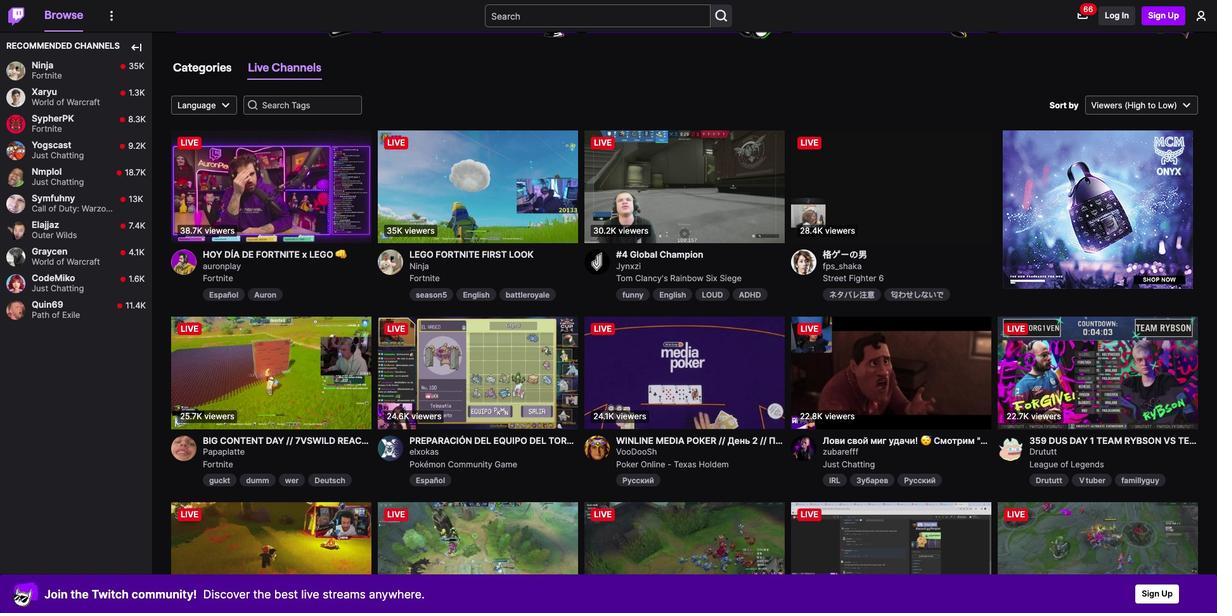 Task type: describe. For each thing, give the bounding box(es) containing it.
anywhere.
[[369, 588, 425, 601]]

deutsch button
[[308, 474, 352, 487]]

day
[[1070, 435, 1088, 446]]

dyrachyo playing dota 2 image
[[378, 503, 578, 614]]

🪕
[[1036, 435, 1047, 446]]

1 русский button from the left
[[616, 474, 660, 487]]

0 vertical spatial sign
[[1148, 10, 1166, 20]]

season5
[[416, 290, 447, 300]]

join
[[44, 588, 68, 601]]

loud
[[702, 290, 723, 300]]

exile
[[62, 310, 80, 320]]

1 del from the left
[[474, 435, 491, 446]]

league of legends link
[[1029, 459, 1104, 470]]

games icon image
[[324, 0, 368, 41]]

symfuhny image
[[6, 194, 25, 213]]

auronplay image
[[171, 250, 197, 275]]

recommended
[[6, 41, 72, 51]]

live
[[301, 588, 319, 601]]

symfuhny call of duty: warzone
[[32, 193, 116, 214]]

codemiko image
[[6, 274, 25, 293]]

warzone
[[82, 204, 116, 214]]

codemiko
[[32, 273, 75, 284]]

(high
[[1125, 100, 1146, 110]]

nmplol just chatting
[[32, 166, 84, 187]]

legends
[[1071, 459, 1104, 470]]

!discordsod
[[671, 435, 722, 446]]

duty:
[[59, 204, 79, 214]]

👊
[[335, 249, 347, 260]]

fortnite inside the lego fortnite first look ninja fortnite
[[409, 273, 440, 284]]

guckt button
[[203, 474, 237, 487]]

chatting for codemiko
[[51, 283, 84, 294]]

ninja fortnite
[[32, 60, 62, 81]]

outer
[[32, 230, 54, 240]]

funny button
[[616, 288, 650, 301]]

ninja inside the lego fortnite first look ninja fortnite
[[409, 261, 429, 271]]

Search Tags search field
[[243, 96, 362, 115]]

8.3k
[[128, 114, 146, 124]]

lego fortnite first look ninja fortnite
[[409, 249, 534, 284]]

1 the from the left
[[70, 588, 89, 601]]

xaryu
[[32, 86, 57, 97]]

log in
[[1105, 10, 1129, 20]]

chatting inside лови свой миг удачи! 😴 смотрим "тайна коко" 🪕 начало в 18:38 zubarefff just chatting
[[842, 459, 875, 470]]

just for nmplol
[[32, 177, 48, 187]]

elxokas image
[[378, 436, 403, 461]]

2 русский from the left
[[904, 476, 936, 486]]

world for graycen
[[32, 257, 54, 267]]

de
[[242, 249, 254, 260]]

loud button
[[696, 288, 729, 301]]

jynxzi playing tom clancy's rainbow six siege image
[[584, 131, 785, 244]]

just for codemiko
[[32, 283, 48, 294]]

pokémon
[[409, 459, 446, 470]]

35k
[[129, 61, 144, 71]]

ネタバレ注意
[[829, 290, 875, 300]]

thegrefg playing fortnite image
[[171, 503, 371, 614]]

english for first
[[463, 290, 490, 300]]

winline media poker // день 2 // первый фрибет стол !winline voodoosh poker online - texas holdem
[[616, 435, 909, 470]]

of for quin69
[[52, 310, 60, 320]]

poker
[[687, 435, 716, 446]]

rybson
[[1124, 435, 1161, 446]]

1 vertical spatial español button
[[409, 474, 451, 487]]

language button
[[171, 96, 237, 115]]

handongsuk playing league of legends image
[[584, 503, 785, 614]]

wer button
[[279, 474, 305, 487]]

drututt inside 359 dus day 1 team rybson vs team fo drututt league of legends
[[1029, 447, 1057, 457]]

стол
[[848, 435, 874, 446]]

1 русский from the left
[[622, 476, 654, 486]]

graycen world of warcraft
[[32, 246, 100, 267]]

voodoosh playing poker online - texas holdem image
[[584, 317, 785, 430]]

of for symfuhny
[[49, 204, 56, 214]]

categories
[[173, 60, 232, 74]]

sypherpk image
[[6, 114, 25, 133]]

2 русский button from the left
[[898, 474, 942, 487]]

drututt image
[[998, 436, 1023, 461]]

street fighter 6 link
[[823, 273, 884, 284]]

fortnite inside sypherpk fortnite
[[32, 124, 62, 134]]

Search Input search field
[[485, 4, 711, 27]]

fortnite link down papaplatte
[[203, 459, 233, 470]]

clancy's
[[635, 273, 668, 284]]

18.7k
[[125, 168, 146, 178]]

ｖtuber button
[[1072, 474, 1112, 487]]

español for leftmost español button
[[209, 290, 238, 300]]

x
[[302, 249, 307, 260]]

papaplatte image
[[171, 436, 197, 461]]

#4 global champion jynxzi tom clancy's rainbow six siege
[[616, 249, 742, 284]]

tom
[[616, 273, 633, 284]]

torneo
[[548, 435, 586, 446]]

to
[[1148, 100, 1156, 110]]

1 vertical spatial sign up
[[1142, 589, 1173, 599]]

channels for recommended channels
[[74, 41, 120, 51]]

coolcat image
[[13, 582, 38, 607]]

elajjaz image
[[6, 221, 25, 240]]

nmplol image
[[6, 168, 25, 187]]

lego inside the lego fortnite first look ninja fortnite
[[409, 249, 433, 260]]

dumm button
[[240, 474, 275, 487]]

fortnite down papaplatte
[[203, 459, 233, 470]]

359
[[1029, 435, 1047, 446]]

viewers (high to low)
[[1091, 100, 1177, 110]]

viewers (high to low) button
[[1085, 96, 1198, 115]]

sypherpk fortnite
[[32, 113, 74, 134]]

0 vertical spatial up
[[1168, 10, 1179, 20]]

twitch
[[92, 588, 129, 601]]

1 vertical spatial sign
[[1142, 589, 1159, 599]]

of for graycen
[[56, 257, 64, 267]]

streams
[[323, 588, 366, 601]]

zubarefff
[[823, 447, 858, 457]]

global
[[630, 249, 657, 260]]

yogscast just chatting
[[32, 140, 84, 160]]

siege
[[720, 273, 742, 284]]

just chatting link
[[823, 459, 875, 470]]

fo
[[1206, 435, 1217, 446]]

коко"
[[1009, 435, 1034, 446]]

1.6k
[[129, 274, 145, 284]]

7.4k
[[129, 221, 145, 231]]

свой
[[847, 435, 868, 446]]

ninja playing fortnite image
[[378, 131, 578, 244]]

world for xaryu
[[32, 97, 54, 107]]

drututt button
[[1029, 474, 1069, 487]]

just inside лови свой миг удачи! 😴 смотрим "тайна коко" 🪕 начало в 18:38 zubarefff just chatting
[[823, 459, 839, 470]]

auron
[[254, 290, 276, 300]]

sypherpk
[[32, 113, 74, 124]]

nmplol
[[32, 166, 62, 177]]

fortnite inside hoy día de fortnite x lego 👊 auronplay fortnite
[[203, 273, 233, 284]]

nmplol playing just chatting image
[[791, 503, 991, 614]]

vs
[[1164, 435, 1176, 446]]

online
[[641, 459, 665, 470]]

hasta
[[588, 435, 618, 446]]

в
[[1084, 435, 1090, 446]]

fighter
[[849, 273, 876, 284]]

graycen image
[[6, 248, 25, 267]]

irl button
[[823, 474, 847, 487]]

english button for first
[[457, 288, 496, 301]]

удачи!
[[889, 435, 918, 446]]

champion
[[660, 249, 703, 260]]

0 horizontal spatial español button
[[203, 288, 245, 301]]

español for the bottom español button
[[416, 476, 445, 486]]

warcraft for xaryu
[[67, 97, 100, 107]]

1 // from the left
[[719, 435, 725, 446]]

tab list containing categories
[[171, 55, 1198, 80]]

fortnite inside hoy día de fortnite x lego 👊 auronplay fortnite
[[256, 249, 300, 260]]



Task type: vqa. For each thing, say whether or not it's contained in the screenshot.


Task type: locate. For each thing, give the bounding box(es) containing it.
channels for live channels
[[272, 60, 321, 74]]

english button down the lego fortnite first look ninja fortnite
[[457, 288, 496, 301]]

english button
[[457, 288, 496, 301], [653, 288, 692, 301]]

league
[[1029, 459, 1058, 470]]

of up codemiko
[[56, 257, 64, 267]]

fortnite link for lego
[[409, 273, 440, 284]]

of inside symfuhny call of duty: warzone
[[49, 204, 56, 214]]

1 vertical spatial drututt
[[1036, 476, 1062, 486]]

2 // from the left
[[760, 435, 767, 446]]

of for xaryu
[[56, 97, 64, 107]]

deutsch
[[315, 476, 345, 486]]

drututt inside 'drututt' button
[[1036, 476, 1062, 486]]

rainbow
[[670, 273, 703, 284]]

just for yogscast
[[32, 150, 48, 160]]

0 vertical spatial drututt
[[1029, 447, 1057, 457]]

hoy día de fortnite x lego 👊 auronplay fortnite
[[203, 249, 347, 284]]

warcraft inside "xaryu world of warcraft"
[[67, 97, 100, 107]]

low)
[[1158, 100, 1177, 110]]

1 horizontal spatial español button
[[409, 474, 451, 487]]

1 english from the left
[[463, 290, 490, 300]]

of right path
[[52, 310, 60, 320]]

0 vertical spatial channels
[[74, 41, 120, 51]]

warcraft inside graycen world of warcraft
[[67, 257, 100, 267]]

just up quin69
[[32, 283, 48, 294]]

0 horizontal spatial //
[[719, 435, 725, 446]]

español button down auronplay
[[203, 288, 245, 301]]

live channels link
[[241, 57, 328, 78]]

1 horizontal spatial русский button
[[898, 474, 942, 487]]

1 warcraft from the top
[[67, 97, 100, 107]]

fortnite up yogscast
[[32, 124, 62, 134]]

chatting up symfuhny
[[51, 177, 84, 187]]

of right "call"
[[49, 204, 56, 214]]

discover
[[203, 588, 250, 601]]

#4
[[616, 249, 628, 260]]

0 horizontal spatial español
[[209, 290, 238, 300]]

лови свой миг удачи! 😴 смотрим "тайна коко" 🪕 начало в 18:38 zubarefff just chatting
[[823, 435, 1116, 470]]

the left best
[[253, 588, 271, 601]]

chatting inside yogscast just chatting
[[51, 150, 84, 160]]

poker
[[616, 459, 638, 470]]

11.4k
[[126, 301, 146, 311]]

tom clancy's rainbow six siege link
[[616, 273, 742, 284]]

fortnite link down auronplay
[[203, 273, 233, 284]]

1 horizontal spatial channels
[[272, 60, 321, 74]]

drututt playing league of legends image
[[998, 317, 1198, 430]]

2 warcraft from the top
[[67, 257, 100, 267]]

0 horizontal spatial english
[[463, 290, 490, 300]]

español button down pokémon
[[409, 474, 451, 487]]

channels right live
[[272, 60, 321, 74]]

just up symfuhny
[[32, 177, 48, 187]]

1 lego from the left
[[309, 249, 333, 260]]

auron button
[[248, 288, 283, 301]]

channels inside group
[[74, 41, 120, 51]]

ネタバレ注意 button
[[823, 288, 881, 301]]

ninja inside "ninja fortnite"
[[32, 60, 53, 71]]

0 horizontal spatial lego
[[309, 249, 333, 260]]

creative icon image
[[1148, 0, 1189, 39]]

recommended channels
[[6, 41, 120, 51]]

famillyguy
[[1121, 476, 1159, 486]]

drututt down "league"
[[1036, 476, 1062, 486]]

0 horizontal spatial team
[[1096, 435, 1122, 446]]

aba4647 playing league of legends image
[[998, 503, 1198, 614]]

team right 1
[[1096, 435, 1122, 446]]

funny
[[622, 290, 643, 300]]

fps_shaka playing street fighter 6 image
[[791, 131, 991, 244]]

1 vertical spatial world
[[32, 257, 54, 267]]

fps_shaka image
[[791, 250, 816, 275]]

1 horizontal spatial team
[[1178, 435, 1204, 446]]

of right "league"
[[1060, 459, 1068, 470]]

0 horizontal spatial english button
[[457, 288, 496, 301]]

game
[[495, 459, 517, 470]]

fortnite link up season5 button
[[409, 273, 440, 284]]

papaplatte playing fortnite image
[[171, 317, 371, 430]]

1 vertical spatial ninja image
[[378, 250, 403, 275]]

миг
[[870, 435, 887, 446]]

yogscast
[[32, 140, 71, 150]]

chatting inside the nmplol just chatting
[[51, 177, 84, 187]]

español down pokémon
[[416, 476, 445, 486]]

0 horizontal spatial del
[[474, 435, 491, 446]]

1 vertical spatial channels
[[272, 60, 321, 74]]

auronplay
[[203, 261, 241, 271]]

of
[[56, 97, 64, 107], [49, 204, 56, 214], [56, 257, 64, 267], [52, 310, 60, 320], [1060, 459, 1068, 470]]

warcraft down wilds
[[67, 257, 100, 267]]

1 horizontal spatial ninja image
[[378, 250, 403, 275]]

1 vertical spatial warcraft
[[67, 257, 100, 267]]

of inside "xaryu world of warcraft"
[[56, 97, 64, 107]]

yogscast image
[[6, 141, 25, 160]]

holdem
[[699, 459, 729, 470]]

día
[[224, 249, 240, 260]]

1 vertical spatial español
[[416, 476, 445, 486]]

6
[[879, 273, 884, 284]]

zubarefff image
[[791, 436, 816, 461]]

browse link
[[44, 0, 83, 30]]

channels down browse link at top left
[[74, 41, 120, 51]]

0 vertical spatial world
[[32, 97, 54, 107]]

dus
[[1049, 435, 1067, 446]]

0 horizontal spatial the
[[70, 588, 89, 601]]

chatting up зубарев button
[[842, 459, 875, 470]]

english button for champion
[[653, 288, 692, 301]]

fps_shaka
[[823, 261, 862, 271]]

poker online - texas holdem link
[[616, 459, 729, 470]]

lego inside hoy día de fortnite x lego 👊 auronplay fortnite
[[309, 249, 333, 260]]

fortnite down auronplay
[[203, 273, 233, 284]]

2 english button from the left
[[653, 288, 692, 301]]

0 vertical spatial sign up button
[[1142, 6, 1185, 25]]

elajjaz
[[32, 220, 59, 230]]

six
[[706, 273, 717, 284]]

xaryu world of warcraft
[[32, 86, 100, 107]]

chatting inside codemiko just chatting
[[51, 283, 84, 294]]

0 vertical spatial ninja
[[32, 60, 53, 71]]

world inside "xaryu world of warcraft"
[[32, 97, 54, 107]]

русский down 😴
[[904, 476, 936, 486]]

0 horizontal spatial channels
[[74, 41, 120, 51]]

el
[[620, 435, 631, 446]]

fortnite link for hoy
[[203, 273, 233, 284]]

the right join
[[70, 588, 89, 601]]

chatting up the nmplol just chatting
[[51, 150, 84, 160]]

of up sypherpk
[[56, 97, 64, 107]]

2 lego from the left
[[409, 249, 433, 260]]

None field
[[243, 96, 362, 115]]

1 horizontal spatial english button
[[653, 288, 692, 301]]

9.2k
[[128, 141, 146, 151]]

1 horizontal spatial english
[[659, 290, 686, 300]]

1 horizontal spatial del
[[529, 435, 546, 446]]

zubarefff playing just chatting image
[[791, 317, 991, 430]]

0 vertical spatial sign up
[[1148, 10, 1179, 20]]

русский button down 😴
[[898, 474, 942, 487]]

0 horizontal spatial русский button
[[616, 474, 660, 487]]

2 del from the left
[[529, 435, 546, 446]]

del right equipo
[[529, 435, 546, 446]]

world up codemiko
[[32, 257, 54, 267]]

texas
[[674, 459, 696, 470]]

13k
[[129, 194, 143, 204]]

0 horizontal spatial ninja
[[32, 60, 53, 71]]

of inside graycen world of warcraft
[[56, 257, 64, 267]]

the
[[70, 588, 89, 601], [253, 588, 271, 601]]

1
[[1090, 435, 1094, 446]]

guckt
[[209, 476, 230, 486]]

2 english from the left
[[659, 290, 686, 300]]

español down auronplay
[[209, 290, 238, 300]]

2 the from the left
[[253, 588, 271, 601]]

drututt down 🪕 on the right of the page
[[1029, 447, 1057, 457]]

recommended channels group
[[0, 32, 152, 324]]

fortnite left first
[[436, 249, 480, 260]]

season5 button
[[409, 288, 453, 301]]

elxokas playing pokémon community game image
[[378, 317, 578, 430]]

0 vertical spatial español
[[209, 290, 238, 300]]

// right the 2
[[760, 435, 767, 446]]

1 horizontal spatial fortnite
[[436, 249, 480, 260]]

just inside codemiko just chatting
[[32, 283, 48, 294]]

匂わせしないで
[[891, 290, 944, 300]]

1 fortnite from the left
[[256, 249, 300, 260]]

world up sypherpk
[[32, 97, 54, 107]]

esports icon image
[[945, 0, 984, 38]]

famillyguy button
[[1115, 474, 1166, 487]]

1 horizontal spatial the
[[253, 588, 271, 601]]

1 horizontal spatial lego
[[409, 249, 433, 260]]

1 horizontal spatial русский
[[904, 476, 936, 486]]

ninja image up xaryu image at the left of page
[[6, 61, 25, 80]]

voodoosh image
[[584, 436, 610, 461]]

lego up season5 button
[[409, 249, 433, 260]]

drututt
[[1029, 447, 1057, 457], [1036, 476, 1062, 486]]

fortnite link
[[203, 273, 233, 284], [409, 273, 440, 284], [203, 459, 233, 470]]

of inside 359 dus day 1 team rybson vs team fo drututt league of legends
[[1060, 459, 1068, 470]]

1 horizontal spatial ninja
[[409, 261, 429, 271]]

adhd button
[[733, 288, 767, 301]]

english button down tom clancy's rainbow six siege link
[[653, 288, 692, 301]]

hoy
[[203, 249, 222, 260]]

sign
[[1148, 10, 1166, 20], [1142, 589, 1159, 599]]

fortnite up xaryu at the left of page
[[32, 70, 62, 81]]

chatting for nmplol
[[51, 177, 84, 187]]

symfuhny
[[32, 193, 75, 204]]

русский button down poker
[[616, 474, 660, 487]]

день
[[728, 435, 750, 446]]

// left день
[[719, 435, 725, 446]]

ninja up season5 button
[[409, 261, 429, 271]]

del up community
[[474, 435, 491, 446]]

preparación del equipo del torneo hasta el sorteo !discordsod elxokas pokémon community game
[[409, 435, 722, 470]]

ninja image right 👊 in the left of the page
[[378, 250, 403, 275]]

1 horizontal spatial //
[[760, 435, 767, 446]]

just down zubarefff
[[823, 459, 839, 470]]

street
[[823, 273, 847, 284]]

english down the lego fortnite first look ninja fortnite
[[463, 290, 490, 300]]

2 fortnite from the left
[[436, 249, 480, 260]]

preparación
[[409, 435, 472, 446]]

русский down poker
[[622, 476, 654, 486]]

del
[[474, 435, 491, 446], [529, 435, 546, 446]]

team left "fo" in the bottom of the page
[[1178, 435, 1204, 446]]

ninja down recommended
[[32, 60, 53, 71]]

0 vertical spatial español button
[[203, 288, 245, 301]]

fortnite left x
[[256, 249, 300, 260]]

1 horizontal spatial español
[[416, 476, 445, 486]]

fortnite up season5 button
[[409, 273, 440, 284]]

battleroyale
[[506, 290, 550, 300]]

1 vertical spatial up
[[1161, 589, 1173, 599]]

codemiko just chatting
[[32, 273, 84, 294]]

jynxzi image
[[584, 250, 610, 275]]

chatting for yogscast
[[51, 150, 84, 160]]

0 vertical spatial ninja image
[[6, 61, 25, 80]]

tab list
[[171, 55, 1198, 80]]

lego
[[309, 249, 333, 260], [409, 249, 433, 260]]

359 dus day 1 team rybson vs team fo drututt league of legends
[[1029, 435, 1217, 470]]

path
[[32, 310, 50, 320]]

music icon image
[[734, 0, 778, 41]]

of inside the quin69 path of exile
[[52, 310, 60, 320]]

2 team from the left
[[1178, 435, 1204, 446]]

world inside graycen world of warcraft
[[32, 257, 54, 267]]

1 team from the left
[[1096, 435, 1122, 446]]

jynxzi
[[616, 261, 641, 271]]

just inside yogscast just chatting
[[32, 150, 48, 160]]

warcraft up sypherpk
[[67, 97, 100, 107]]

0 vertical spatial warcraft
[[67, 97, 100, 107]]

0 horizontal spatial русский
[[622, 476, 654, 486]]

1 english button from the left
[[457, 288, 496, 301]]

chatting up the quin69 path of exile
[[51, 283, 84, 294]]

irl
[[829, 476, 840, 486]]

english for champion
[[659, 290, 686, 300]]

1 vertical spatial sign up button
[[1135, 585, 1179, 604]]

by
[[1069, 100, 1079, 110]]

just up nmplol on the left top of page
[[32, 150, 48, 160]]

1 world from the top
[[32, 97, 54, 107]]

1 vertical spatial ninja
[[409, 261, 429, 271]]

quin69 path of exile
[[32, 299, 80, 320]]

papaplatte link
[[203, 436, 371, 459]]

warcraft for graycen
[[67, 257, 100, 267]]

sign up
[[1148, 10, 1179, 20], [1142, 589, 1173, 599]]

ninja image
[[6, 61, 25, 80], [378, 250, 403, 275]]

quin69 image
[[6, 301, 25, 320]]

community
[[448, 459, 492, 470]]

irl icon image
[[535, 0, 573, 38]]

2 world from the top
[[32, 257, 54, 267]]

lego right x
[[309, 249, 333, 260]]

auronplay playing fortnite image
[[171, 131, 371, 244]]

0 horizontal spatial fortnite
[[256, 249, 300, 260]]

//
[[719, 435, 725, 446], [760, 435, 767, 446]]

sort by
[[1049, 100, 1079, 110]]

english down tom clancy's rainbow six siege link
[[659, 290, 686, 300]]

😴
[[920, 435, 931, 446]]

xaryu image
[[6, 88, 25, 107]]

смотрим
[[934, 435, 975, 446]]

лови
[[823, 435, 845, 446]]

0 horizontal spatial ninja image
[[6, 61, 25, 80]]

fortnite inside the lego fortnite first look ninja fortnite
[[436, 249, 480, 260]]

just inside the nmplol just chatting
[[32, 177, 48, 187]]



